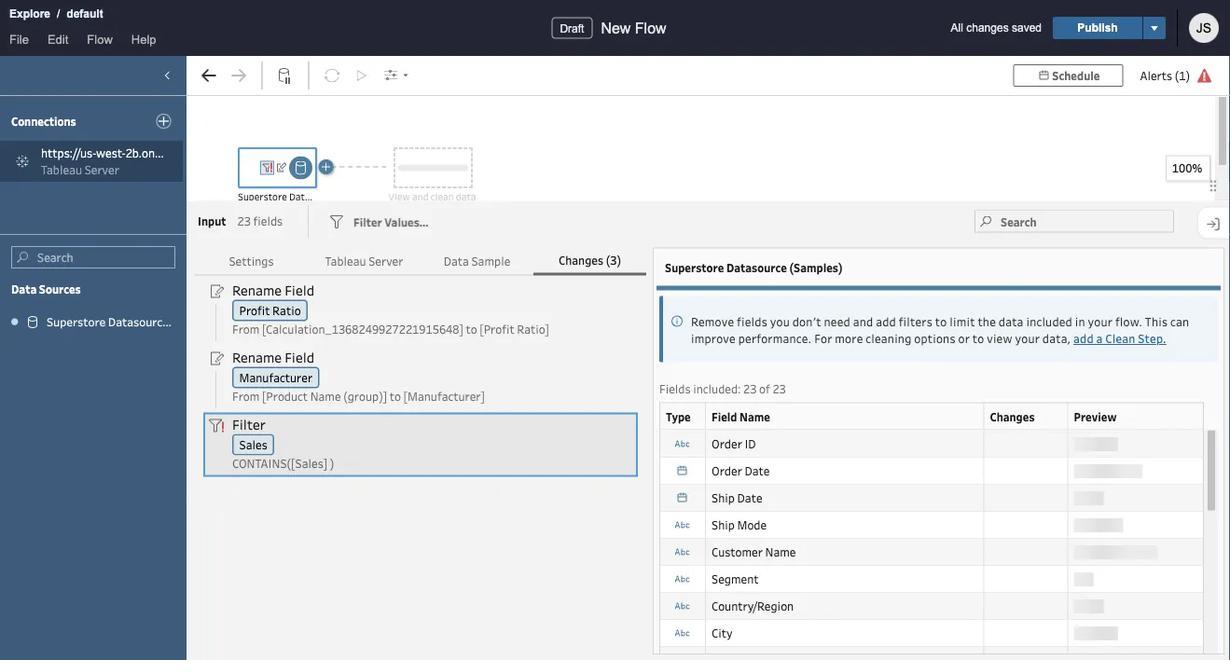 Task type: locate. For each thing, give the bounding box(es) containing it.
23 right of
[[773, 381, 786, 397]]

explore
[[9, 7, 50, 20]]

2 horizontal spatial superstore
[[665, 260, 724, 275]]

from up filter
[[232, 389, 260, 405]]

2 horizontal spatial 23
[[773, 381, 786, 397]]

1 vertical spatial datasource
[[727, 260, 787, 275]]

and
[[412, 190, 429, 203], [854, 314, 874, 330]]

0 vertical spatial changes
[[559, 252, 604, 268]]

your
[[1089, 314, 1113, 330], [1016, 331, 1040, 347]]

order
[[712, 436, 743, 451], [712, 463, 743, 478]]

(samples) up the 'don't'
[[790, 260, 843, 275]]

1 horizontal spatial (samples)
[[342, 190, 386, 203]]

2 cell from the top
[[985, 512, 1069, 539]]

date
[[745, 463, 770, 478], [738, 490, 763, 505]]

1 vertical spatial tableau
[[325, 253, 366, 269]]

row group containing order id
[[660, 430, 1205, 661]]

your up a
[[1089, 314, 1113, 330]]

server
[[85, 162, 119, 177], [369, 253, 404, 269]]

data for data sample
[[444, 253, 469, 269]]

tableau server up rename field profit ratio from [calculation_1368249927221915648] to [profit ratio]
[[325, 253, 404, 269]]

field down the fields included: 23 of 23
[[712, 409, 738, 424]]

date for order date
[[745, 463, 770, 478]]

0 vertical spatial server
[[85, 162, 119, 177]]

0 vertical spatial from
[[232, 322, 260, 337]]

field inside 'rename field manufacturer from [product name (group)] to [manufacturer]'
[[285, 348, 315, 366]]

date inside row
[[738, 490, 763, 505]]

1 horizontal spatial search text field
[[975, 210, 1175, 233]]

to inside rename field profit ratio from [calculation_1368249927221915648] to [profit ratio]
[[466, 322, 478, 337]]

1 rename from the top
[[232, 281, 282, 299]]

from inside 'rename field manufacturer from [product name (group)] to [manufacturer]'
[[232, 389, 260, 405]]

23 right input
[[237, 214, 251, 229]]

ship left mode
[[712, 517, 735, 532]]

alerts
[[1141, 68, 1173, 83]]

changes down the view
[[991, 409, 1035, 424]]

cell inside "country/region" "row"
[[985, 593, 1069, 620]]

draft
[[560, 22, 585, 35]]

data right clean
[[456, 190, 476, 203]]

order down order id
[[712, 463, 743, 478]]

add left a
[[1074, 331, 1094, 347]]

2 horizontal spatial (samples)
[[790, 260, 843, 275]]

2 vertical spatial field
[[712, 409, 738, 424]]

0 horizontal spatial and
[[412, 190, 429, 203]]

field inside rename field profit ratio from [calculation_1368249927221915648] to [profit ratio]
[[285, 281, 315, 299]]

1 vertical spatial rename
[[232, 348, 282, 366]]

1 horizontal spatial data
[[444, 253, 469, 269]]

row group
[[660, 430, 1205, 661]]

and up more
[[854, 314, 874, 330]]

data left the "sources"
[[11, 282, 37, 297]]

data
[[456, 190, 476, 203], [999, 314, 1024, 330]]

0 vertical spatial name
[[310, 389, 341, 405]]

cell inside segment 'row'
[[985, 566, 1069, 593]]

schedule button
[[1014, 64, 1124, 87]]

0 vertical spatial ship
[[712, 490, 735, 505]]

order date row
[[660, 457, 1205, 486]]

1 vertical spatial date
[[738, 490, 763, 505]]

0 horizontal spatial superstore
[[47, 314, 106, 330]]

0 vertical spatial data
[[444, 253, 469, 269]]

data
[[444, 253, 469, 269], [11, 282, 37, 297]]

2 vertical spatial datasource
[[108, 314, 169, 330]]

to left [profit at the left
[[466, 322, 478, 337]]

customer name row
[[660, 538, 1205, 567]]

1 horizontal spatial and
[[854, 314, 874, 330]]

name down mode
[[766, 544, 796, 559]]

tableau down connections
[[41, 162, 82, 177]]

0 vertical spatial tableau server
[[41, 162, 119, 177]]

grid containing order id
[[660, 403, 1219, 661]]

to right or
[[973, 331, 985, 347]]

0 vertical spatial fields
[[253, 214, 283, 229]]

2 ship from the top
[[712, 517, 735, 532]]

2 vertical spatial (samples)
[[171, 314, 224, 330]]

add connection image
[[156, 113, 172, 129]]

sources
[[39, 282, 81, 297]]

fields up settings
[[253, 214, 283, 229]]

name for field
[[740, 409, 771, 424]]

rename inside rename field profit ratio from [calculation_1368249927221915648] to [profit ratio]
[[232, 281, 282, 299]]

(3)
[[606, 252, 621, 268]]

order left id
[[712, 436, 743, 451]]

fields included: 23 of 23
[[660, 381, 786, 397]]

city row
[[660, 619, 1205, 648]]

0 vertical spatial date
[[745, 463, 770, 478]]

0 horizontal spatial server
[[85, 162, 119, 177]]

1 vertical spatial data
[[11, 282, 37, 297]]

all
[[951, 21, 964, 34]]

name
[[310, 389, 341, 405], [740, 409, 771, 424], [766, 544, 796, 559]]

segment
[[712, 571, 759, 586]]

rename for rename field manufacturer from [product name (group)] to [manufacturer]
[[232, 348, 282, 366]]

1 horizontal spatial data
[[999, 314, 1024, 330]]

0 horizontal spatial changes
[[559, 252, 604, 268]]

0 vertical spatial search text field
[[975, 210, 1175, 233]]

1 horizontal spatial tableau
[[325, 253, 366, 269]]

0 vertical spatial add
[[876, 314, 897, 330]]

sample
[[472, 253, 511, 269]]

tableau up rename field profit ratio from [calculation_1368249927221915648] to [profit ratio]
[[325, 253, 366, 269]]

fields left the you
[[737, 314, 768, 330]]

ship up ship mode
[[712, 490, 735, 505]]

0 vertical spatial datasource
[[289, 190, 340, 203]]

order date
[[712, 463, 770, 478]]

date for ship date
[[738, 490, 763, 505]]

clean
[[1106, 331, 1136, 347]]

1 order from the top
[[712, 436, 743, 451]]

fields
[[660, 381, 691, 397]]

1 horizontal spatial flow
[[635, 20, 667, 36]]

included
[[1027, 314, 1073, 330]]

name up id
[[740, 409, 771, 424]]

1 vertical spatial add
[[1074, 331, 1094, 347]]

cell inside order date row
[[985, 458, 1069, 485]]

default link
[[66, 5, 104, 23]]

to inside 'rename field manufacturer from [product name (group)] to [manufacturer]'
[[390, 389, 401, 405]]

ship mode
[[712, 517, 767, 532]]

(samples) left view
[[342, 190, 386, 203]]

Search text field
[[975, 210, 1175, 233], [11, 246, 175, 269]]

name for customer
[[766, 544, 796, 559]]

1 vertical spatial from
[[232, 389, 260, 405]]

file
[[9, 32, 29, 46]]

1 horizontal spatial tableau server
[[325, 253, 404, 269]]

1 from from the top
[[232, 322, 260, 337]]

your inside 'this can improve performance. for more cleaning options or to view your data,'
[[1016, 331, 1040, 347]]

help button
[[122, 28, 166, 56]]

ship for ship date
[[712, 490, 735, 505]]

0 vertical spatial superstore datasource (samples)
[[238, 190, 386, 203]]

or
[[959, 331, 970, 347]]

1 vertical spatial field
[[285, 348, 315, 366]]

add
[[876, 314, 897, 330], [1074, 331, 1094, 347]]

23 left of
[[744, 381, 757, 397]]

order inside row
[[712, 463, 743, 478]]

superstore down the "sources"
[[47, 314, 106, 330]]

superstore up 23 fields
[[238, 190, 287, 203]]

2 order from the top
[[712, 463, 743, 478]]

edit button
[[38, 28, 78, 56]]

cell inside ship mode row
[[985, 512, 1069, 539]]

add up cleaning
[[876, 314, 897, 330]]

date down id
[[745, 463, 770, 478]]

the
[[978, 314, 997, 330]]

2 from from the top
[[232, 389, 260, 405]]

cell
[[985, 458, 1069, 485], [985, 512, 1069, 539], [985, 566, 1069, 593], [985, 593, 1069, 620]]

3 cell from the top
[[985, 566, 1069, 593]]

1 horizontal spatial superstore
[[238, 190, 287, 203]]

fields
[[253, 214, 283, 229], [737, 314, 768, 330]]

0 vertical spatial your
[[1089, 314, 1113, 330]]

superstore up info icon
[[665, 260, 724, 275]]

1 horizontal spatial 23
[[744, 381, 757, 397]]

[profit
[[480, 322, 515, 337]]

grid
[[660, 403, 1219, 661]]

changes
[[967, 21, 1009, 34]]

cleaning
[[866, 331, 912, 347]]

1 cell from the top
[[985, 458, 1069, 485]]

0 horizontal spatial your
[[1016, 331, 1040, 347]]

tableau server down connections
[[41, 162, 119, 177]]

1 vertical spatial your
[[1016, 331, 1040, 347]]

(1)
[[1175, 68, 1191, 83]]

flow right new
[[635, 20, 667, 36]]

can
[[1171, 314, 1190, 330]]

field up ratio on the top of page
[[285, 281, 315, 299]]

date inside row
[[745, 463, 770, 478]]

superstore
[[238, 190, 287, 203], [665, 260, 724, 275], [47, 314, 106, 330]]

superstore datasource (samples) down the "sources"
[[47, 314, 224, 330]]

1 vertical spatial order
[[712, 463, 743, 478]]

name left (group)]
[[310, 389, 341, 405]]

superstore datasource (samples) up the you
[[665, 260, 843, 275]]

1 horizontal spatial your
[[1089, 314, 1113, 330]]

flow
[[635, 20, 667, 36], [87, 32, 113, 46]]

row
[[660, 646, 1205, 661]]

alerts (1)
[[1141, 68, 1191, 83]]

flow down default "link" in the top of the page
[[87, 32, 113, 46]]

0 horizontal spatial data
[[11, 282, 37, 297]]

field up manufacturer
[[285, 348, 315, 366]]

to right (group)]
[[390, 389, 401, 405]]

1 vertical spatial data
[[999, 314, 1024, 330]]

order inside row
[[712, 436, 743, 451]]

0 horizontal spatial flow
[[87, 32, 113, 46]]

1 vertical spatial fields
[[737, 314, 768, 330]]

1 ship from the top
[[712, 490, 735, 505]]

1 vertical spatial search text field
[[11, 246, 175, 269]]

1 vertical spatial superstore
[[665, 260, 724, 275]]

1 horizontal spatial changes
[[991, 409, 1035, 424]]

name inside row
[[766, 544, 796, 559]]

changes for changes
[[991, 409, 1035, 424]]

rename up manufacturer
[[232, 348, 282, 366]]

ship date
[[712, 490, 763, 505]]

0 horizontal spatial fields
[[253, 214, 283, 229]]

fields for 23
[[253, 214, 283, 229]]

your down included
[[1016, 331, 1040, 347]]

2 vertical spatial name
[[766, 544, 796, 559]]

rename for rename field profit ratio from [calculation_1368249927221915648] to [profit ratio]
[[232, 281, 282, 299]]

data up the view
[[999, 314, 1024, 330]]

2 horizontal spatial superstore datasource (samples)
[[665, 260, 843, 275]]

data left the sample
[[444, 253, 469, 269]]

0 vertical spatial order
[[712, 436, 743, 451]]

1 vertical spatial server
[[369, 253, 404, 269]]

superstore datasource (samples)
[[238, 190, 386, 203], [665, 260, 843, 275], [47, 314, 224, 330]]

rename field manufacturer from [product name (group)] to [manufacturer]
[[232, 348, 485, 405]]

0 horizontal spatial tableau
[[41, 162, 82, 177]]

rename field profit ratio from [calculation_1368249927221915648] to [profit ratio]
[[232, 281, 550, 337]]

from down 'profit'
[[232, 322, 260, 337]]

1 vertical spatial name
[[740, 409, 771, 424]]

rename inside 'rename field manufacturer from [product name (group)] to [manufacturer]'
[[232, 348, 282, 366]]

1 horizontal spatial server
[[369, 253, 404, 269]]

(samples)
[[342, 190, 386, 203], [790, 260, 843, 275], [171, 314, 224, 330]]

superstore datasource (samples) up 23 fields
[[238, 190, 386, 203]]

and right view
[[412, 190, 429, 203]]

cell for ship mode
[[985, 512, 1069, 539]]

date up mode
[[738, 490, 763, 505]]

0 vertical spatial data
[[456, 190, 476, 203]]

js
[[1197, 21, 1212, 35]]

1 vertical spatial ship
[[712, 517, 735, 532]]

0 vertical spatial field
[[285, 281, 315, 299]]

0 horizontal spatial search text field
[[11, 246, 175, 269]]

1 vertical spatial tableau server
[[325, 253, 404, 269]]

this
[[1146, 314, 1169, 330]]

0 vertical spatial rename
[[232, 281, 282, 299]]

contains([sales]
[[232, 456, 328, 472]]

1 horizontal spatial fields
[[737, 314, 768, 330]]

tableau
[[41, 162, 82, 177], [325, 253, 366, 269]]

tableau server
[[41, 162, 119, 177], [325, 253, 404, 269]]

2 rename from the top
[[232, 348, 282, 366]]

2 vertical spatial superstore
[[47, 314, 106, 330]]

field
[[285, 281, 315, 299], [285, 348, 315, 366], [712, 409, 738, 424]]

flow inside popup button
[[87, 32, 113, 46]]

changes left (3) in the top of the page
[[559, 252, 604, 268]]

(samples) left 'profit'
[[171, 314, 224, 330]]

4 cell from the top
[[985, 593, 1069, 620]]

2 horizontal spatial datasource
[[727, 260, 787, 275]]

from
[[232, 322, 260, 337], [232, 389, 260, 405]]

1 vertical spatial changes
[[991, 409, 1035, 424]]

remove
[[691, 314, 735, 330]]

rename up 'profit'
[[232, 281, 282, 299]]

0 horizontal spatial superstore datasource (samples)
[[47, 314, 224, 330]]



Task type: describe. For each thing, give the bounding box(es) containing it.
from inside rename field profit ratio from [calculation_1368249927221915648] to [profit ratio]
[[232, 322, 260, 337]]

country/region
[[712, 598, 794, 614]]

filter sales contains([sales] )
[[232, 415, 334, 472]]

preview
[[1075, 409, 1117, 424]]

1 vertical spatial (samples)
[[790, 260, 843, 275]]

flow button
[[78, 28, 122, 56]]

cell for segment
[[985, 566, 1069, 593]]

0 vertical spatial and
[[412, 190, 429, 203]]

field for rename field manufacturer from [product name (group)] to [manufacturer]
[[285, 348, 315, 366]]

manufacturer
[[239, 370, 313, 385]]

order for order id
[[712, 436, 743, 451]]

0 vertical spatial superstore
[[238, 190, 287, 203]]

options
[[915, 331, 956, 347]]

country/region row
[[660, 592, 1205, 621]]

data,
[[1043, 331, 1071, 347]]

0 horizontal spatial 23
[[237, 214, 251, 229]]

/
[[57, 7, 60, 20]]

to up options
[[936, 314, 948, 330]]

)
[[330, 456, 334, 472]]

field for rename field profit ratio from [calculation_1368249927221915648] to [profit ratio]
[[285, 281, 315, 299]]

view
[[987, 331, 1013, 347]]

0 horizontal spatial datasource
[[108, 314, 169, 330]]

for
[[815, 331, 833, 347]]

publish button
[[1054, 17, 1143, 39]]

file button
[[0, 28, 38, 56]]

0 horizontal spatial add
[[876, 314, 897, 330]]

field inside grid
[[712, 409, 738, 424]]

publish
[[1078, 21, 1119, 34]]

explore link
[[8, 5, 51, 23]]

sales
[[239, 437, 268, 453]]

0 horizontal spatial (samples)
[[171, 314, 224, 330]]

new
[[601, 20, 631, 36]]

data sample
[[444, 253, 511, 269]]

performance.
[[739, 331, 812, 347]]

[product
[[262, 389, 308, 405]]

improve
[[691, 331, 736, 347]]

segment row
[[660, 565, 1205, 594]]

new flow
[[601, 20, 667, 36]]

city
[[712, 625, 733, 641]]

1 horizontal spatial superstore datasource (samples)
[[238, 190, 386, 203]]

order id
[[712, 436, 756, 451]]

to inside 'this can improve performance. for more cleaning options or to view your data,'
[[973, 331, 985, 347]]

changes (3)
[[559, 252, 621, 268]]

filters
[[899, 314, 933, 330]]

customer
[[712, 544, 763, 559]]

remove fields you don't need and add filters to limit the data included in your flow.
[[691, 314, 1146, 330]]

field name
[[712, 409, 771, 424]]

of
[[760, 381, 771, 397]]

included:
[[694, 381, 741, 397]]

input
[[198, 213, 226, 228]]

all changes saved
[[951, 21, 1042, 34]]

don't
[[793, 314, 822, 330]]

data for data sources
[[11, 282, 37, 297]]

ratio]
[[517, 322, 550, 337]]

mode
[[738, 517, 767, 532]]

edit
[[48, 32, 68, 46]]

help
[[131, 32, 156, 46]]

[manufacturer]
[[404, 389, 485, 405]]

a
[[1097, 331, 1103, 347]]

data sources
[[11, 282, 81, 297]]

limit
[[950, 314, 976, 330]]

view and clean data
[[389, 190, 476, 203]]

fields for remove
[[737, 314, 768, 330]]

this can improve performance. for more cleaning options or to view your data,
[[691, 314, 1190, 347]]

order id row
[[660, 430, 1205, 459]]

0 horizontal spatial tableau server
[[41, 162, 119, 177]]

1 vertical spatial and
[[854, 314, 874, 330]]

ship date row
[[660, 484, 1205, 513]]

profit
[[239, 303, 270, 318]]

view
[[389, 190, 410, 203]]

ratio
[[273, 303, 301, 318]]

explore / default
[[9, 7, 103, 20]]

default
[[67, 7, 103, 20]]

name inside 'rename field manufacturer from [product name (group)] to [manufacturer]'
[[310, 389, 341, 405]]

connections
[[11, 114, 76, 129]]

settings
[[229, 253, 274, 269]]

type
[[666, 409, 691, 424]]

customer name
[[712, 544, 796, 559]]

[calculation_1368249927221915648]
[[262, 322, 464, 337]]

add a clean step.
[[1074, 331, 1167, 347]]

(group)]
[[344, 389, 387, 405]]

23 fields
[[237, 214, 283, 229]]

0 horizontal spatial data
[[456, 190, 476, 203]]

ship for ship mode
[[712, 517, 735, 532]]

schedule
[[1053, 68, 1101, 83]]

cell for order date
[[985, 458, 1069, 485]]

saved
[[1012, 21, 1042, 34]]

0 vertical spatial (samples)
[[342, 190, 386, 203]]

filter
[[232, 415, 266, 433]]

info image
[[671, 315, 684, 328]]

clean
[[431, 190, 454, 203]]

ship mode row
[[660, 511, 1205, 540]]

js button
[[1190, 13, 1220, 43]]

flow.
[[1116, 314, 1143, 330]]

1 horizontal spatial add
[[1074, 331, 1094, 347]]

1 vertical spatial superstore datasource (samples)
[[665, 260, 843, 275]]

2 vertical spatial superstore datasource (samples)
[[47, 314, 224, 330]]

1 horizontal spatial datasource
[[289, 190, 340, 203]]

in
[[1076, 314, 1086, 330]]

you
[[771, 314, 790, 330]]

changes for changes (3)
[[559, 252, 604, 268]]

step.
[[1139, 331, 1167, 347]]

more
[[835, 331, 864, 347]]

need
[[824, 314, 851, 330]]

order for order date
[[712, 463, 743, 478]]

id
[[745, 436, 756, 451]]

0 vertical spatial tableau
[[41, 162, 82, 177]]



Task type: vqa. For each thing, say whether or not it's contained in the screenshot.
menu
no



